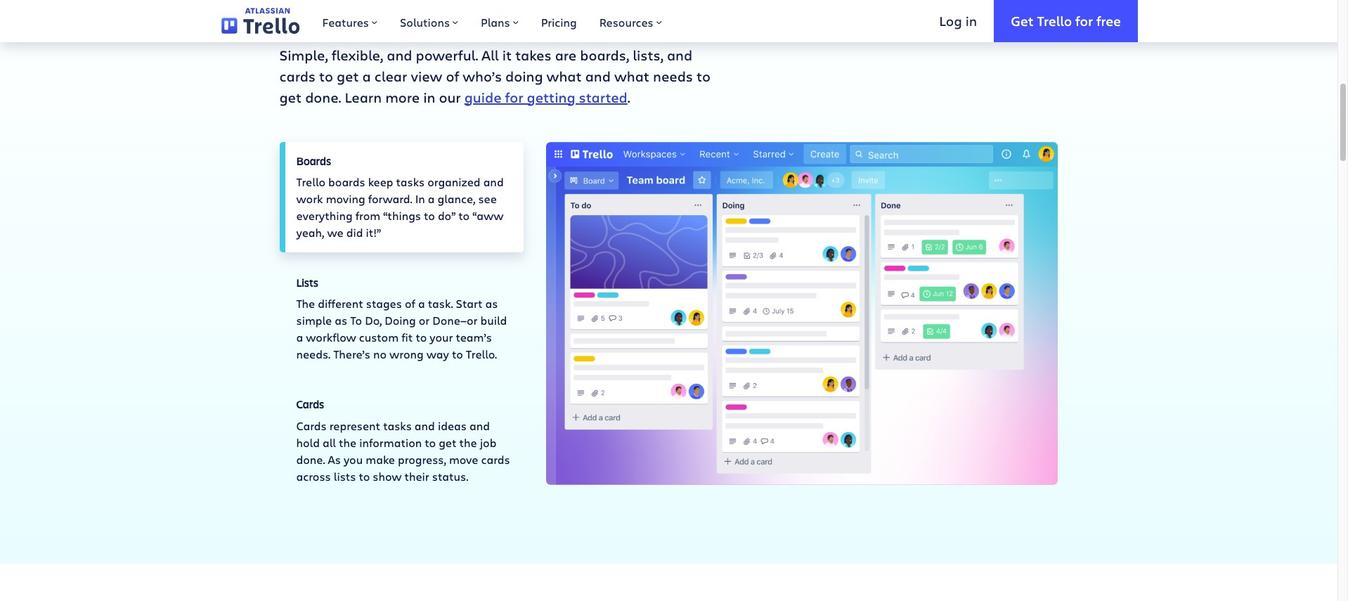 Task type: describe. For each thing, give the bounding box(es) containing it.
cards cards represent tasks and ideas and hold all the information to get the job done. as you make progress, move cards across lists to show their status.
[[296, 397, 510, 483]]

lists,
[[633, 45, 664, 64]]

keep
[[368, 174, 393, 189]]

in inside log in link
[[966, 12, 977, 29]]

get trello for free link
[[994, 0, 1138, 42]]

custom
[[359, 330, 399, 345]]

guide
[[464, 88, 502, 107]]

atlassian trello image
[[221, 8, 300, 34]]

resources button
[[588, 0, 673, 42]]

trello for for
[[1037, 12, 1072, 29]]

log in
[[939, 12, 977, 29]]

task.
[[428, 296, 453, 311]]

boards,
[[580, 45, 629, 64]]

get
[[1011, 12, 1034, 29]]

move
[[449, 452, 478, 466]]

2 the from the left
[[459, 435, 477, 450]]

1 what from the left
[[547, 66, 582, 85]]

from
[[355, 208, 380, 223]]

stages
[[366, 296, 402, 311]]

log
[[939, 12, 962, 29]]

your
[[430, 330, 453, 345]]

tasks inside boards trello boards keep tasks organized and work moving forward. in a glance, see everything from "things to do" to "aww yeah, we did it!"
[[396, 174, 425, 189]]

1 horizontal spatial for
[[1076, 12, 1093, 29]]

resources
[[599, 15, 654, 30]]

getting
[[527, 88, 575, 107]]

more
[[385, 88, 420, 107]]

way
[[426, 347, 449, 361]]

forward.
[[368, 191, 412, 206]]

done. inside the simple, flexible, and powerful. all it takes are boards, lists, and cards to get a clear view of who's doing what and what needs to get done. learn more in our
[[305, 88, 341, 107]]

we
[[327, 225, 343, 240]]

pricing
[[541, 15, 577, 30]]

pricing link
[[530, 0, 588, 42]]

learn
[[345, 88, 382, 107]]

log in link
[[923, 0, 994, 42]]

to right the needs
[[697, 66, 711, 85]]

doing
[[506, 66, 543, 85]]

the
[[296, 296, 315, 311]]

takes
[[515, 45, 552, 64]]

to right way
[[452, 347, 463, 361]]

solutions
[[400, 15, 450, 30]]

cards inside cards cards represent tasks and ideas and hold all the information to get the job done. as you make progress, move cards across lists to show their status.
[[481, 452, 510, 466]]

plans
[[481, 15, 510, 30]]

our
[[439, 88, 461, 107]]

and up started
[[585, 66, 611, 85]]

yeah,
[[296, 225, 324, 240]]

a inside boards trello boards keep tasks organized and work moving forward. in a glance, see everything from "things to do" to "aww yeah, we did it!"
[[428, 191, 435, 206]]

done. inside cards cards represent tasks and ideas and hold all the information to get the job done. as you make progress, move cards across lists to show their status.
[[296, 452, 325, 466]]

to right the do"
[[459, 208, 470, 223]]

plans button
[[470, 0, 530, 42]]

boards trello boards keep tasks organized and work moving forward. in a glance, see everything from "things to do" to "aww yeah, we did it!"
[[296, 153, 504, 240]]

needs.
[[296, 347, 331, 361]]

2 cards from the top
[[296, 418, 327, 433]]

2 what from the left
[[614, 66, 650, 85]]

lists
[[296, 275, 318, 290]]

information
[[359, 435, 422, 450]]

and left ideas
[[415, 418, 435, 433]]

and inside boards trello boards keep tasks organized and work moving forward. in a glance, see everything from "things to do" to "aww yeah, we did it!"
[[483, 174, 504, 189]]

fit
[[401, 330, 413, 345]]

their
[[405, 469, 429, 483]]

a inside the simple, flexible, and powerful. all it takes are boards, lists, and cards to get a clear view of who's doing what and what needs to get done. learn more in our
[[362, 66, 371, 85]]

guide for getting started .
[[464, 88, 630, 107]]

boards
[[296, 153, 331, 168]]

and up clear
[[387, 45, 412, 64]]

"aww
[[473, 208, 504, 223]]

.
[[628, 88, 630, 107]]

are
[[555, 45, 577, 64]]

did
[[346, 225, 363, 240]]

simple, flexible, and powerful. all it takes are boards, lists, and cards to get a clear view of who's doing what and what needs to get done. learn more in our
[[279, 45, 711, 107]]

team's
[[456, 330, 492, 345]]

guide for getting started link
[[464, 88, 628, 107]]

all
[[482, 45, 499, 64]]

of inside the simple, flexible, and powerful. all it takes are boards, lists, and cards to get a clear view of who's doing what and what needs to get done. learn more in our
[[446, 66, 459, 85]]

trello.
[[466, 347, 497, 361]]

free
[[1097, 12, 1121, 29]]

cards inside the simple, flexible, and powerful. all it takes are boards, lists, and cards to get a clear view of who's doing what and what needs to get done. learn more in our
[[279, 66, 316, 85]]

simple,
[[279, 45, 328, 64]]



Task type: vqa. For each thing, say whether or not it's contained in the screenshot.
Pricing
yes



Task type: locate. For each thing, give the bounding box(es) containing it.
0 vertical spatial cards
[[279, 66, 316, 85]]

wrong
[[389, 347, 424, 361]]

cards
[[279, 66, 316, 85], [481, 452, 510, 466]]

powerful.
[[416, 45, 478, 64]]

across
[[296, 469, 331, 483]]

show
[[373, 469, 402, 483]]

1 vertical spatial in
[[423, 88, 435, 107]]

to left the do"
[[424, 208, 435, 223]]

needs
[[653, 66, 693, 85]]

2 vertical spatial get
[[439, 435, 457, 450]]

and up job
[[470, 418, 490, 433]]

1 vertical spatial for
[[505, 88, 523, 107]]

and up see
[[483, 174, 504, 189]]

in
[[415, 191, 425, 206]]

started
[[579, 88, 628, 107]]

doing
[[385, 313, 416, 328]]

make
[[366, 452, 395, 466]]

of inside the lists the different stages of a task. start as simple as to do, doing or done—or build a workflow custom fit to your team's needs. there's no wrong way to trello.
[[405, 296, 415, 311]]

trello for boards
[[296, 174, 325, 189]]

1 vertical spatial get
[[279, 88, 302, 107]]

1 horizontal spatial trello
[[1037, 12, 1072, 29]]

as
[[485, 296, 498, 311], [335, 313, 347, 328]]

it
[[502, 45, 512, 64]]

1 horizontal spatial as
[[485, 296, 498, 311]]

who's
[[463, 66, 502, 85]]

0 horizontal spatial for
[[505, 88, 523, 107]]

or
[[419, 313, 430, 328]]

0 vertical spatial get
[[337, 66, 359, 85]]

simple
[[296, 313, 332, 328]]

features
[[322, 15, 369, 30]]

"things
[[383, 208, 421, 223]]

a up or
[[418, 296, 425, 311]]

workflow
[[306, 330, 356, 345]]

0 vertical spatial in
[[966, 12, 977, 29]]

view
[[411, 66, 442, 85]]

in right log
[[966, 12, 977, 29]]

as
[[328, 452, 341, 466]]

0 horizontal spatial what
[[547, 66, 582, 85]]

1 vertical spatial as
[[335, 313, 347, 328]]

0 vertical spatial done.
[[305, 88, 341, 107]]

get inside cards cards represent tasks and ideas and hold all the information to get the job done. as you make progress, move cards across lists to show their status.
[[439, 435, 457, 450]]

do"
[[438, 208, 456, 223]]

1 vertical spatial of
[[405, 296, 415, 311]]

ideas
[[438, 418, 467, 433]]

1 vertical spatial tasks
[[383, 418, 412, 433]]

0 vertical spatial trello
[[1037, 12, 1072, 29]]

1 cards from the top
[[296, 397, 324, 411]]

0 horizontal spatial trello
[[296, 174, 325, 189]]

0 vertical spatial tasks
[[396, 174, 425, 189]]

to
[[319, 66, 333, 85], [697, 66, 711, 85], [424, 208, 435, 223], [459, 208, 470, 223], [416, 330, 427, 345], [452, 347, 463, 361], [425, 435, 436, 450], [359, 469, 370, 483]]

hold
[[296, 435, 320, 450]]

clear
[[375, 66, 407, 85]]

0 vertical spatial as
[[485, 296, 498, 311]]

trello inside boards trello boards keep tasks organized and work moving forward. in a glance, see everything from "things to do" to "aww yeah, we did it!"
[[296, 174, 325, 189]]

1 vertical spatial cards
[[481, 452, 510, 466]]

of up doing on the left bottom of page
[[405, 296, 415, 311]]

everything
[[296, 208, 353, 223]]

1 horizontal spatial what
[[614, 66, 650, 85]]

for
[[1076, 12, 1093, 29], [505, 88, 523, 107]]

see
[[478, 191, 497, 206]]

get down ideas
[[439, 435, 457, 450]]

do,
[[365, 313, 382, 328]]

1 horizontal spatial the
[[459, 435, 477, 450]]

the
[[339, 435, 357, 450], [459, 435, 477, 450]]

trello up 'work'
[[296, 174, 325, 189]]

to up the progress,
[[425, 435, 436, 450]]

lists the different stages of a task. start as simple as to do, doing or done—or build a workflow custom fit to your team's needs. there's no wrong way to trello.
[[296, 275, 507, 361]]

2 horizontal spatial get
[[439, 435, 457, 450]]

trello
[[1037, 12, 1072, 29], [296, 174, 325, 189]]

get down simple,
[[279, 88, 302, 107]]

0 horizontal spatial cards
[[279, 66, 316, 85]]

1 horizontal spatial in
[[966, 12, 977, 29]]

to right the lists
[[359, 469, 370, 483]]

a up learn
[[362, 66, 371, 85]]

what up '.'
[[614, 66, 650, 85]]

for left free
[[1076, 12, 1093, 29]]

to right fit
[[416, 330, 427, 345]]

done—or
[[433, 313, 478, 328]]

status.
[[432, 469, 468, 483]]

different
[[318, 296, 363, 311]]

progress,
[[398, 452, 446, 466]]

work
[[296, 191, 323, 206]]

what down are
[[547, 66, 582, 85]]

solutions button
[[389, 0, 470, 42]]

of up our
[[446, 66, 459, 85]]

as left 'to'
[[335, 313, 347, 328]]

glance,
[[438, 191, 476, 206]]

get trello for free
[[1011, 12, 1121, 29]]

tasks up 'information' at the bottom
[[383, 418, 412, 433]]

flexible,
[[332, 45, 383, 64]]

0 vertical spatial of
[[446, 66, 459, 85]]

tasks up the 'in'
[[396, 174, 425, 189]]

1 the from the left
[[339, 435, 357, 450]]

cards down simple,
[[279, 66, 316, 85]]

cards
[[296, 397, 324, 411], [296, 418, 327, 433]]

1 vertical spatial done.
[[296, 452, 325, 466]]

moving
[[326, 191, 365, 206]]

0 horizontal spatial get
[[279, 88, 302, 107]]

for down "doing"
[[505, 88, 523, 107]]

1 vertical spatial trello
[[296, 174, 325, 189]]

the up move
[[459, 435, 477, 450]]

start
[[456, 296, 483, 311]]

trello right get
[[1037, 12, 1072, 29]]

done. down hold
[[296, 452, 325, 466]]

1 horizontal spatial get
[[337, 66, 359, 85]]

you
[[344, 452, 363, 466]]

the up you
[[339, 435, 357, 450]]

to
[[350, 313, 362, 328]]

0 horizontal spatial of
[[405, 296, 415, 311]]

features button
[[311, 0, 389, 42]]

done. left learn
[[305, 88, 341, 107]]

there's
[[333, 347, 370, 361]]

0 horizontal spatial as
[[335, 313, 347, 328]]

tasks inside cards cards represent tasks and ideas and hold all the information to get the job done. as you make progress, move cards across lists to show their status.
[[383, 418, 412, 433]]

a up needs.
[[296, 330, 303, 345]]

and up the needs
[[667, 45, 693, 64]]

get down flexible,
[[337, 66, 359, 85]]

boards
[[328, 174, 365, 189]]

as up build
[[485, 296, 498, 311]]

in inside the simple, flexible, and powerful. all it takes are boards, lists, and cards to get a clear view of who's doing what and what needs to get done. learn more in our
[[423, 88, 435, 107]]

get
[[337, 66, 359, 85], [279, 88, 302, 107], [439, 435, 457, 450]]

0 horizontal spatial the
[[339, 435, 357, 450]]

a right the 'in'
[[428, 191, 435, 206]]

a
[[362, 66, 371, 85], [428, 191, 435, 206], [418, 296, 425, 311], [296, 330, 303, 345]]

in
[[966, 12, 977, 29], [423, 88, 435, 107]]

job
[[480, 435, 497, 450]]

it!"
[[366, 225, 381, 240]]

to down simple,
[[319, 66, 333, 85]]

0 vertical spatial for
[[1076, 12, 1093, 29]]

cards down job
[[481, 452, 510, 466]]

in left our
[[423, 88, 435, 107]]

represent
[[329, 418, 380, 433]]

what
[[547, 66, 582, 85], [614, 66, 650, 85]]

0 horizontal spatial in
[[423, 88, 435, 107]]

1 horizontal spatial of
[[446, 66, 459, 85]]

1 horizontal spatial cards
[[481, 452, 510, 466]]

of
[[446, 66, 459, 85], [405, 296, 415, 311]]

lists
[[334, 469, 356, 483]]

organized
[[428, 174, 481, 189]]

build
[[481, 313, 507, 328]]

and
[[387, 45, 412, 64], [667, 45, 693, 64], [585, 66, 611, 85], [483, 174, 504, 189], [415, 418, 435, 433], [470, 418, 490, 433]]

no
[[373, 347, 387, 361]]

0 vertical spatial cards
[[296, 397, 324, 411]]

1 vertical spatial cards
[[296, 418, 327, 433]]

all
[[323, 435, 336, 450]]



